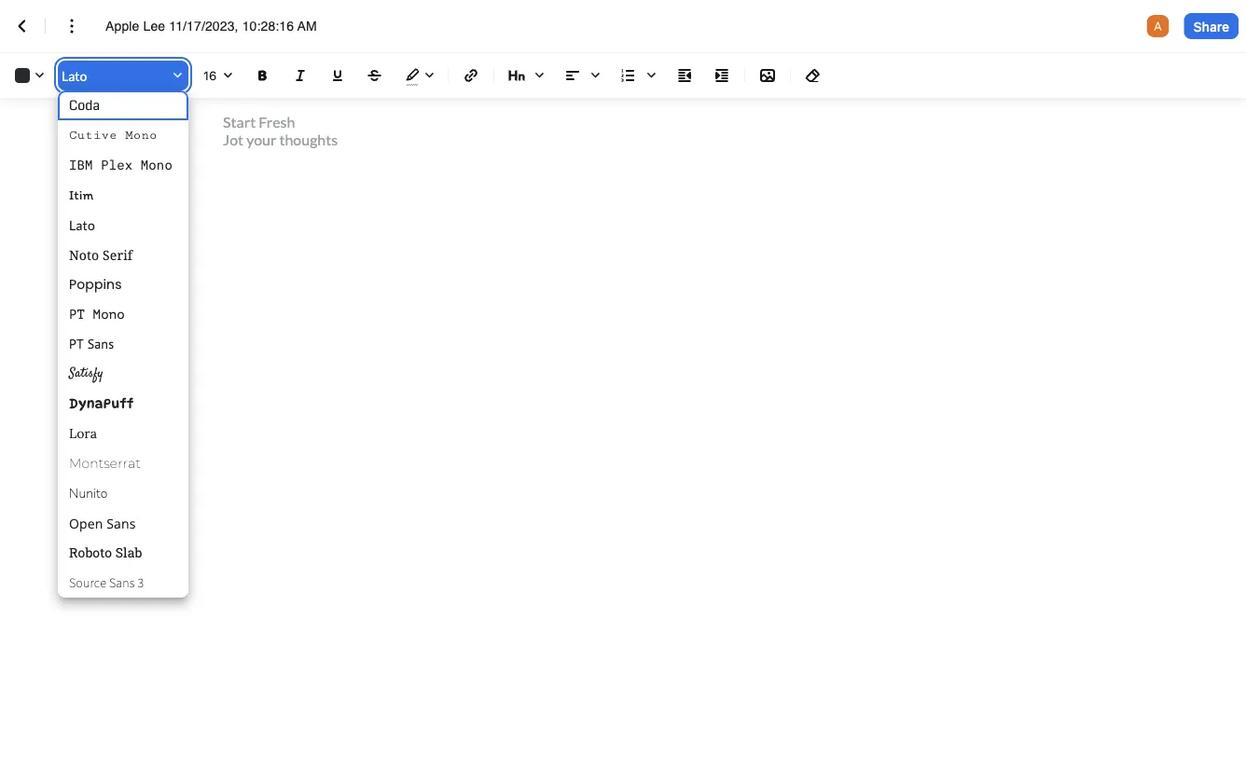 Task type: describe. For each thing, give the bounding box(es) containing it.
source
[[69, 574, 106, 592]]

italic image
[[289, 64, 312, 87]]

sans for source
[[109, 574, 135, 592]]

lato inside option
[[69, 217, 95, 233]]

text highlight image
[[397, 61, 440, 90]]

mono for pt mono
[[93, 307, 125, 322]]

serif
[[103, 246, 133, 264]]

cutive mono option
[[58, 120, 188, 150]]

noto
[[69, 246, 99, 264]]

noto serif option
[[58, 240, 188, 270]]

sans for pt
[[87, 335, 114, 353]]

poppins option
[[58, 270, 188, 299]]

lora option
[[58, 419, 188, 449]]

list box containing coda
[[58, 90, 188, 598]]

more image
[[61, 15, 83, 37]]

roboto slab option
[[58, 538, 188, 568]]

itim option
[[58, 180, 188, 210]]

satisfy
[[69, 365, 103, 383]]

dynapuff option
[[58, 389, 188, 419]]

clear style image
[[802, 64, 825, 87]]

slab
[[115, 544, 142, 562]]

pt mono
[[69, 307, 125, 322]]

cutive
[[69, 128, 117, 142]]

dynapuff
[[69, 396, 134, 412]]

nunito
[[69, 485, 108, 502]]

open image
[[216, 65, 239, 87]]

heading image
[[502, 61, 550, 90]]

poppins
[[69, 275, 122, 293]]

lora
[[69, 425, 97, 442]]

sans for open
[[107, 515, 136, 532]]

decrease indent image
[[674, 64, 696, 87]]

pt sans option
[[58, 329, 188, 359]]

open sans
[[69, 515, 136, 532]]

source sans 3 option
[[58, 568, 188, 598]]

1 vertical spatial mono
[[141, 156, 173, 174]]

ibm plex mono
[[69, 156, 173, 174]]



Task type: vqa. For each thing, say whether or not it's contained in the screenshot.
Personal Devices link at the left
no



Task type: locate. For each thing, give the bounding box(es) containing it.
1 vertical spatial lato
[[69, 217, 95, 233]]

sans
[[87, 335, 114, 353], [107, 515, 136, 532], [109, 574, 135, 592]]

strikethrough image
[[364, 64, 386, 87]]

1 vertical spatial pt
[[69, 335, 84, 353]]

open
[[69, 515, 103, 532]]

mono down poppins
[[93, 307, 125, 322]]

1 vertical spatial sans
[[107, 515, 136, 532]]

noto serif
[[69, 246, 133, 264]]

pt sans
[[69, 335, 114, 353]]

insert image image
[[757, 64, 779, 87]]

coda option
[[58, 90, 188, 120]]

roboto
[[69, 544, 112, 562]]

1 pt from the top
[[69, 307, 85, 322]]

lato down itim
[[69, 217, 95, 233]]

2 pt from the top
[[69, 335, 84, 353]]

0 vertical spatial sans
[[87, 335, 114, 353]]

0 vertical spatial pt
[[69, 307, 85, 322]]

open sans option
[[58, 508, 188, 538]]

ibm plex mono option
[[58, 150, 188, 180]]

pt for pt sans
[[69, 335, 84, 353]]

pt inside option
[[69, 335, 84, 353]]

bold image
[[252, 64, 274, 87]]

None text field
[[105, 17, 340, 35]]

2 vertical spatial sans
[[109, 574, 135, 592]]

pt for pt mono
[[69, 307, 85, 322]]

satisfy option
[[58, 359, 188, 389]]

mono for cutive mono
[[125, 128, 157, 142]]

roboto slab
[[69, 544, 142, 562]]

mono right plex
[[141, 156, 173, 174]]

text align image
[[558, 61, 606, 90]]

mono down coda option at the left of page
[[125, 128, 157, 142]]

2 vertical spatial mono
[[93, 307, 125, 322]]

montserrat option
[[58, 449, 188, 479]]

ibm
[[69, 156, 93, 174]]

share
[[1194, 18, 1230, 34]]

0 vertical spatial lato
[[62, 68, 87, 83]]

itim
[[69, 187, 94, 203]]

plex
[[101, 156, 133, 174]]

pt mono option
[[58, 299, 188, 329]]

share button
[[1185, 13, 1239, 39]]

pt up pt sans
[[69, 307, 85, 322]]

pt inside option
[[69, 307, 85, 322]]

lato up the coda at left
[[62, 68, 87, 83]]

sans inside option
[[87, 335, 114, 353]]

3
[[138, 574, 144, 592]]

link image
[[460, 64, 482, 87]]

nunito option
[[58, 479, 188, 508]]

list box
[[58, 90, 188, 598]]

lato inside popup button
[[62, 68, 87, 83]]

sans up roboto slab option at left bottom
[[107, 515, 136, 532]]

lato button
[[58, 62, 188, 89]]

0 vertical spatial mono
[[125, 128, 157, 142]]

pt up satisfy
[[69, 335, 84, 353]]

increase indent image
[[711, 64, 733, 87]]

lato
[[62, 68, 87, 83], [69, 217, 95, 233]]

montserrat
[[69, 456, 141, 472]]

pt
[[69, 307, 85, 322], [69, 335, 84, 353]]

mono
[[125, 128, 157, 142], [141, 156, 173, 174], [93, 307, 125, 322]]

underline image
[[327, 64, 349, 87]]

apple lee image
[[1147, 15, 1170, 37]]

all notes image
[[11, 15, 34, 37]]

list image
[[614, 61, 662, 90]]

lato option
[[58, 210, 188, 240]]

cutive mono
[[69, 128, 157, 142]]

sans left the 3
[[109, 574, 135, 592]]

coda
[[69, 96, 100, 115]]

sans down pt mono
[[87, 335, 114, 353]]

color image
[[7, 61, 50, 90]]

source sans 3
[[69, 574, 144, 592]]



